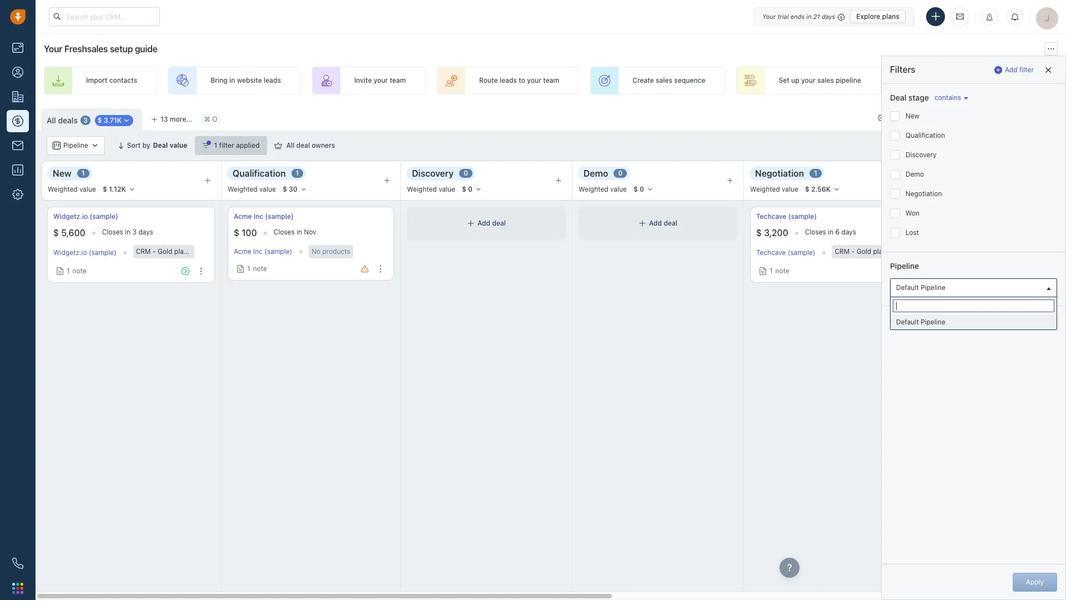 Task type: locate. For each thing, give the bounding box(es) containing it.
default
[[897, 283, 919, 292], [897, 318, 919, 326]]

0 vertical spatial negotiation
[[756, 168, 805, 178]]

1 weighted from the left
[[48, 185, 78, 194]]

days for $ 3,200
[[842, 228, 857, 236]]

1 horizontal spatial gold
[[857, 247, 872, 256]]

add
[[1006, 66, 1018, 74], [935, 76, 948, 85], [478, 219, 491, 227], [650, 219, 662, 227]]

value
[[170, 141, 188, 149], [80, 185, 96, 194], [260, 185, 276, 194], [439, 185, 456, 194], [611, 185, 627, 194], [782, 185, 799, 194]]

crm down 6
[[835, 247, 850, 256]]

1 note for 3,200
[[770, 267, 790, 275]]

1 vertical spatial acme inc (sample)
[[234, 247, 292, 256]]

13
[[161, 115, 168, 123]]

all left deals
[[47, 115, 56, 125]]

acme
[[234, 212, 252, 221], [234, 247, 252, 256]]

crm - gold plan monthly (sample) for $ 3,200
[[835, 247, 944, 256]]

2 weighted from the left
[[228, 185, 258, 194]]

1 horizontal spatial deal
[[891, 93, 907, 102]]

deal up settings
[[891, 93, 907, 102]]

1 horizontal spatial plan
[[874, 247, 887, 256]]

sort
[[127, 141, 141, 149]]

0 vertical spatial inc
[[254, 212, 264, 221]]

in left 6
[[829, 228, 834, 236]]

0 horizontal spatial your
[[374, 76, 388, 85]]

1 horizontal spatial leads
[[500, 76, 517, 85]]

2 gold from the left
[[857, 247, 872, 256]]

your right invite
[[374, 76, 388, 85]]

gold for $ 5,600
[[158, 247, 173, 256]]

(sample) down closes in nov
[[265, 247, 292, 256]]

0 vertical spatial default
[[897, 283, 919, 292]]

0 horizontal spatial note
[[73, 267, 87, 275]]

0 horizontal spatial gold
[[158, 247, 173, 256]]

in right bring
[[230, 76, 235, 85]]

acme inc (sample) link up 100
[[234, 212, 294, 221]]

0 vertical spatial techcave (sample)
[[757, 212, 817, 221]]

closes right 5,600
[[102, 228, 123, 236]]

container_wx8msf4aqz5i3rn1 image
[[123, 117, 131, 125], [53, 142, 61, 149], [91, 142, 99, 149], [202, 142, 210, 149], [467, 219, 475, 227], [237, 265, 244, 273], [56, 267, 64, 275]]

$
[[98, 116, 102, 125], [103, 185, 107, 193], [283, 185, 287, 193], [462, 185, 467, 193], [634, 185, 638, 193], [806, 185, 810, 193], [53, 228, 59, 238], [234, 228, 239, 238], [757, 228, 762, 238]]

filter inside 1 filter applied button
[[219, 141, 234, 149]]

0 horizontal spatial 1 note
[[67, 267, 87, 275]]

team
[[390, 76, 406, 85], [544, 76, 560, 85]]

2 default pipeline from the top
[[897, 318, 946, 326]]

techcave down $ 3,200
[[757, 249, 786, 257]]

1 vertical spatial techcave (sample) link
[[757, 249, 816, 257]]

1 horizontal spatial closes
[[274, 228, 295, 236]]

acme inc (sample)
[[234, 212, 294, 221], [234, 247, 292, 256]]

2 $ 0 button from the left
[[629, 183, 659, 196]]

add deal for demo
[[650, 219, 678, 227]]

widgetz.io (sample) link down 5,600
[[53, 249, 116, 257]]

4 weighted value from the left
[[579, 185, 627, 194]]

default pipeline for default pipeline dropdown button
[[897, 283, 946, 292]]

0 horizontal spatial deal
[[153, 141, 168, 149]]

(sample) down 3,200
[[788, 249, 816, 257]]

1 vertical spatial acme inc (sample) link
[[234, 247, 292, 256]]

lost
[[906, 228, 920, 237]]

deal right by
[[153, 141, 168, 149]]

4 weighted from the left
[[579, 185, 609, 194]]

pipeline
[[63, 141, 88, 150], [891, 261, 920, 271], [921, 283, 946, 292], [921, 318, 946, 326]]

30
[[289, 185, 298, 193]]

0 vertical spatial 3
[[83, 116, 88, 124]]

2 default from the top
[[897, 318, 919, 326]]

1 horizontal spatial new
[[906, 112, 920, 120]]

acme inc (sample) down 100
[[234, 247, 292, 256]]

$ 0 button for demo
[[629, 183, 659, 196]]

1 horizontal spatial discovery
[[906, 151, 937, 159]]

contacts
[[109, 76, 137, 85]]

0 horizontal spatial your
[[44, 44, 62, 54]]

2 widgetz.io (sample) from the top
[[53, 249, 116, 257]]

$ 100
[[234, 228, 257, 238]]

o
[[212, 115, 217, 124]]

days
[[822, 13, 836, 20], [139, 228, 153, 236], [842, 228, 857, 236]]

acme up $ 100
[[234, 212, 252, 221]]

weighted for new
[[48, 185, 78, 194]]

inc up 100
[[254, 212, 264, 221]]

note down 5,600
[[73, 267, 87, 275]]

2 horizontal spatial days
[[842, 228, 857, 236]]

5 weighted value from the left
[[751, 185, 799, 194]]

your right "to"
[[527, 76, 542, 85]]

techcave up $ 3,200
[[757, 212, 787, 221]]

1 monthly from the left
[[190, 247, 215, 256]]

days right 21
[[822, 13, 836, 20]]

widgetz.io up $ 5,600 at the top of the page
[[53, 212, 88, 221]]

- down closes in 3 days
[[153, 247, 156, 256]]

0 vertical spatial techcave
[[757, 212, 787, 221]]

1 vertical spatial default
[[897, 318, 919, 326]]

1 filter applied button
[[195, 136, 267, 155]]

-
[[153, 247, 156, 256], [852, 247, 855, 256]]

closes in 6 days
[[805, 228, 857, 236]]

⌘ o
[[204, 115, 217, 124]]

2 crm from the left
[[835, 247, 850, 256]]

2 acme inc (sample) from the top
[[234, 247, 292, 256]]

2 monthly from the left
[[889, 247, 914, 256]]

1 horizontal spatial add deal
[[650, 219, 678, 227]]

new down pipeline dropdown button
[[53, 168, 71, 178]]

1 crm - gold plan monthly (sample) from the left
[[136, 247, 244, 256]]

acme inc (sample) link
[[234, 212, 294, 221], [234, 247, 292, 256]]

0 vertical spatial acme inc (sample)
[[234, 212, 294, 221]]

setup
[[110, 44, 133, 54]]

acme inc (sample) up 100
[[234, 212, 294, 221]]

sales left pipeline
[[818, 76, 835, 85]]

in left nov
[[297, 228, 302, 236]]

1 horizontal spatial monthly
[[889, 247, 914, 256]]

1 horizontal spatial sales
[[818, 76, 835, 85]]

2 crm - gold plan monthly (sample) from the left
[[835, 247, 944, 256]]

acme down $ 100
[[234, 247, 252, 256]]

1 closes from the left
[[102, 228, 123, 236]]

1 horizontal spatial your
[[763, 13, 776, 20]]

2 horizontal spatial closes
[[805, 228, 827, 236]]

plan
[[174, 247, 188, 256], [874, 247, 887, 256]]

more...
[[170, 115, 193, 123]]

container_wx8msf4aqz5i3rn1 image inside settings popup button
[[879, 114, 886, 122]]

inc down 100
[[253, 247, 263, 256]]

crm for $ 5,600
[[136, 247, 151, 256]]

all left 'owners'
[[287, 141, 295, 149]]

1 vertical spatial acme
[[234, 247, 252, 256]]

1 down $ 3,200
[[770, 267, 773, 275]]

1 horizontal spatial note
[[253, 264, 267, 273]]

widgetz.io (sample) link up 5,600
[[53, 212, 118, 221]]

2 closes from the left
[[274, 228, 295, 236]]

0 vertical spatial qualification
[[906, 131, 946, 139]]

2 acme from the top
[[234, 247, 252, 256]]

pipeline down "lost"
[[891, 261, 920, 271]]

container_wx8msf4aqz5i3rn1 image
[[879, 114, 886, 122], [274, 142, 282, 149], [639, 219, 647, 227], [760, 267, 767, 275]]

1 vertical spatial your
[[44, 44, 62, 54]]

your left freshsales
[[44, 44, 62, 54]]

1 inc from the top
[[254, 212, 264, 221]]

$ 2.56k button
[[801, 183, 846, 196]]

import contacts link
[[44, 67, 157, 94]]

add deal
[[935, 76, 963, 85], [478, 219, 506, 227], [650, 219, 678, 227]]

3 weighted from the left
[[407, 185, 437, 194]]

3 closes from the left
[[805, 228, 827, 236]]

1 up $ 30 button on the top of the page
[[296, 169, 299, 177]]

1 - from the left
[[153, 247, 156, 256]]

leads left "to"
[[500, 76, 517, 85]]

default pipeline inside option
[[897, 318, 946, 326]]

1 note down 3,200
[[770, 267, 790, 275]]

crm down closes in 3 days
[[136, 247, 151, 256]]

3 right deals
[[83, 116, 88, 124]]

1 note down 5,600
[[67, 267, 87, 275]]

5 weighted from the left
[[751, 185, 780, 194]]

0 vertical spatial your
[[763, 13, 776, 20]]

2 $ 0 from the left
[[634, 185, 644, 193]]

weighted for qualification
[[228, 185, 258, 194]]

note down 100
[[253, 264, 267, 273]]

3 inside all deals 3
[[83, 116, 88, 124]]

route leads to your team link
[[437, 67, 580, 94]]

0 horizontal spatial qualification
[[233, 168, 286, 178]]

0 horizontal spatial add deal
[[478, 219, 506, 227]]

in
[[807, 13, 812, 20], [230, 76, 235, 85], [125, 228, 131, 236], [297, 228, 302, 236], [829, 228, 834, 236]]

all deals 3
[[47, 115, 88, 125]]

0 horizontal spatial all
[[47, 115, 56, 125]]

1 horizontal spatial $ 0
[[634, 185, 644, 193]]

value for discovery
[[439, 185, 456, 194]]

team right invite
[[390, 76, 406, 85]]

0 horizontal spatial crm
[[136, 247, 151, 256]]

0 horizontal spatial $ 0
[[462, 185, 473, 193]]

2 techcave (sample) from the top
[[757, 249, 816, 257]]

1 note down 100
[[247, 264, 267, 273]]

sequence
[[675, 76, 706, 85]]

0 horizontal spatial team
[[390, 76, 406, 85]]

new
[[906, 112, 920, 120], [53, 168, 71, 178]]

1 horizontal spatial team
[[544, 76, 560, 85]]

$ 30 button
[[278, 183, 312, 196]]

0 horizontal spatial plan
[[174, 247, 188, 256]]

pipeline down default pipeline dropdown button
[[921, 318, 946, 326]]

0 horizontal spatial 3
[[83, 116, 88, 124]]

stage
[[909, 93, 930, 102]]

to
[[519, 76, 526, 85]]

weighted value
[[48, 185, 96, 194], [228, 185, 276, 194], [407, 185, 456, 194], [579, 185, 627, 194], [751, 185, 799, 194]]

2 horizontal spatial your
[[802, 76, 816, 85]]

your trial ends in 21 days
[[763, 13, 836, 20]]

1 horizontal spatial crm - gold plan monthly (sample)
[[835, 247, 944, 256]]

team right "to"
[[544, 76, 560, 85]]

in left 21
[[807, 13, 812, 20]]

1 default from the top
[[897, 283, 919, 292]]

closes in 3 days
[[102, 228, 153, 236]]

- for $ 5,600
[[153, 247, 156, 256]]

1 down o
[[214, 141, 217, 149]]

21
[[814, 13, 820, 20]]

qualification down settings
[[906, 131, 946, 139]]

create sales sequence
[[633, 76, 706, 85]]

1 horizontal spatial crm
[[835, 247, 850, 256]]

3 your from the left
[[802, 76, 816, 85]]

closes for 5,600
[[102, 228, 123, 236]]

0 horizontal spatial crm - gold plan monthly (sample)
[[136, 247, 244, 256]]

pipeline
[[836, 76, 862, 85]]

0 horizontal spatial sales
[[656, 76, 673, 85]]

your left trial
[[763, 13, 776, 20]]

sales right create
[[656, 76, 673, 85]]

negotiation
[[756, 168, 805, 178], [906, 189, 943, 198]]

discovery
[[906, 151, 937, 159], [412, 168, 454, 178]]

1 vertical spatial qualification
[[233, 168, 286, 178]]

deal
[[891, 93, 907, 102], [153, 141, 168, 149]]

filter for add
[[1020, 66, 1035, 74]]

0 horizontal spatial $ 0 button
[[457, 183, 487, 196]]

$ 0 button for discovery
[[457, 183, 487, 196]]

2 horizontal spatial 1 note
[[770, 267, 790, 275]]

1 vertical spatial techcave
[[757, 249, 786, 257]]

1 horizontal spatial all
[[287, 141, 295, 149]]

- down closes in 6 days
[[852, 247, 855, 256]]

set up your sales pipeline
[[779, 76, 862, 85]]

closes left nov
[[274, 228, 295, 236]]

1 weighted value from the left
[[48, 185, 96, 194]]

products
[[323, 247, 351, 256]]

import contacts
[[86, 76, 137, 85]]

qualification
[[906, 131, 946, 139], [233, 168, 286, 178]]

route
[[479, 76, 498, 85]]

1 acme inc (sample) link from the top
[[234, 212, 294, 221]]

sales
[[656, 76, 673, 85], [818, 76, 835, 85]]

1 plan from the left
[[174, 247, 188, 256]]

negotiation up won
[[906, 189, 943, 198]]

1 default pipeline from the top
[[897, 283, 946, 292]]

2 your from the left
[[527, 76, 542, 85]]

1 vertical spatial widgetz.io (sample)
[[53, 249, 116, 257]]

3,200
[[765, 228, 789, 238]]

create sales sequence link
[[591, 67, 726, 94]]

1 horizontal spatial 3
[[133, 228, 137, 236]]

1 note
[[247, 264, 267, 273], [67, 267, 87, 275], [770, 267, 790, 275]]

note for $ 3,200
[[776, 267, 790, 275]]

widgetz.io down $ 5,600 at the top of the page
[[53, 249, 87, 257]]

default inside option
[[897, 318, 919, 326]]

by
[[142, 141, 150, 149]]

1 $ 0 from the left
[[462, 185, 473, 193]]

0 vertical spatial widgetz.io (sample)
[[53, 212, 118, 221]]

new down deal stage
[[906, 112, 920, 120]]

1 crm from the left
[[136, 247, 151, 256]]

1 vertical spatial negotiation
[[906, 189, 943, 198]]

default pipeline list box
[[891, 314, 1057, 329]]

0 horizontal spatial monthly
[[190, 247, 215, 256]]

closes left 6
[[805, 228, 827, 236]]

1 vertical spatial filter
[[219, 141, 234, 149]]

2 sales from the left
[[818, 76, 835, 85]]

2 acme inc (sample) link from the top
[[234, 247, 292, 256]]

techcave (sample) link down 3,200
[[757, 249, 816, 257]]

3.71k
[[104, 116, 122, 125]]

filter inside add filter link
[[1020, 66, 1035, 74]]

1 sales from the left
[[656, 76, 673, 85]]

monthly for 5,600
[[190, 247, 215, 256]]

all
[[47, 115, 56, 125], [287, 141, 295, 149]]

(sample)
[[90, 212, 118, 221], [265, 212, 294, 221], [789, 212, 817, 221], [217, 247, 244, 256], [916, 247, 944, 256], [265, 247, 292, 256], [89, 249, 116, 257], [788, 249, 816, 257]]

techcave (sample) up 3,200
[[757, 212, 817, 221]]

1 vertical spatial widgetz.io
[[53, 249, 87, 257]]

1 vertical spatial all
[[287, 141, 295, 149]]

0 horizontal spatial new
[[53, 168, 71, 178]]

1 horizontal spatial -
[[852, 247, 855, 256]]

2 - from the left
[[852, 247, 855, 256]]

no products
[[312, 247, 351, 256]]

default inside dropdown button
[[897, 283, 919, 292]]

acme inc (sample) link down 100
[[234, 247, 292, 256]]

days right 6
[[842, 228, 857, 236]]

1 horizontal spatial your
[[527, 76, 542, 85]]

negotiation up the $ 2.56k button
[[756, 168, 805, 178]]

demo
[[584, 168, 609, 178], [906, 170, 925, 178]]

2 techcave (sample) link from the top
[[757, 249, 816, 257]]

0 horizontal spatial filter
[[219, 141, 234, 149]]

- for $ 3,200
[[852, 247, 855, 256]]

1 horizontal spatial 1 note
[[247, 264, 267, 273]]

0 vertical spatial acme inc (sample) link
[[234, 212, 294, 221]]

0 vertical spatial discovery
[[906, 151, 937, 159]]

0 vertical spatial widgetz.io (sample) link
[[53, 212, 118, 221]]

1 $ 0 button from the left
[[457, 183, 487, 196]]

default for default pipeline dropdown button
[[897, 283, 919, 292]]

send email image
[[957, 12, 965, 21]]

qualification down applied
[[233, 168, 286, 178]]

value for new
[[80, 185, 96, 194]]

1 vertical spatial 3
[[133, 228, 137, 236]]

inc
[[254, 212, 264, 221], [253, 247, 263, 256]]

pipeline down deals
[[63, 141, 88, 150]]

0 horizontal spatial days
[[139, 228, 153, 236]]

$ 1.12k button
[[98, 183, 140, 196]]

1 horizontal spatial $ 0 button
[[629, 183, 659, 196]]

0 horizontal spatial -
[[153, 247, 156, 256]]

widgetz.io (sample) down 5,600
[[53, 249, 116, 257]]

1 vertical spatial techcave (sample)
[[757, 249, 816, 257]]

in for $ 5,600
[[125, 228, 131, 236]]

1 vertical spatial discovery
[[412, 168, 454, 178]]

in down $ 1.12k button
[[125, 228, 131, 236]]

default pipeline inside dropdown button
[[897, 283, 946, 292]]

ends
[[791, 13, 805, 20]]

1 gold from the left
[[158, 247, 173, 256]]

None search field
[[893, 299, 1055, 312]]

0 horizontal spatial negotiation
[[756, 168, 805, 178]]

techcave (sample) link up 3,200
[[757, 212, 817, 221]]

1 horizontal spatial filter
[[1020, 66, 1035, 74]]

your right the up
[[802, 76, 816, 85]]

widgetz.io (sample) up 5,600
[[53, 212, 118, 221]]

3
[[83, 116, 88, 124], [133, 228, 137, 236]]

0 horizontal spatial closes
[[102, 228, 123, 236]]

0 vertical spatial acme
[[234, 212, 252, 221]]

$ 0 button
[[457, 183, 487, 196], [629, 183, 659, 196]]

1 horizontal spatial qualification
[[906, 131, 946, 139]]

0 horizontal spatial demo
[[584, 168, 609, 178]]

bring in website leads
[[211, 76, 281, 85]]

1 techcave (sample) link from the top
[[757, 212, 817, 221]]

1 vertical spatial widgetz.io (sample) link
[[53, 249, 116, 257]]

default for default pipeline list box at the bottom right
[[897, 318, 919, 326]]

weighted for demo
[[579, 185, 609, 194]]

0 horizontal spatial discovery
[[412, 168, 454, 178]]

techcave (sample) down 3,200
[[757, 249, 816, 257]]

3 weighted value from the left
[[407, 185, 456, 194]]

note down 3,200
[[776, 267, 790, 275]]

$ inside popup button
[[98, 116, 102, 125]]

(sample) down $ 2.56k
[[789, 212, 817, 221]]

filter
[[1020, 66, 1035, 74], [219, 141, 234, 149]]

crm - gold plan monthly (sample)
[[136, 247, 244, 256], [835, 247, 944, 256]]

$ 3.71k button
[[92, 114, 137, 127]]

1 inside 1 filter applied button
[[214, 141, 217, 149]]

2 weighted value from the left
[[228, 185, 276, 194]]

2 plan from the left
[[874, 247, 887, 256]]

0 vertical spatial techcave (sample) link
[[757, 212, 817, 221]]

monthly
[[190, 247, 215, 256], [889, 247, 914, 256]]

0 horizontal spatial leads
[[264, 76, 281, 85]]

3 down $ 1.12k button
[[133, 228, 137, 236]]

2 horizontal spatial note
[[776, 267, 790, 275]]

widgetz.io
[[53, 212, 88, 221], [53, 249, 87, 257]]

0 vertical spatial widgetz.io
[[53, 212, 88, 221]]

leads right website
[[264, 76, 281, 85]]

1 vertical spatial inc
[[253, 247, 263, 256]]

all inside all deal owners button
[[287, 141, 295, 149]]

set
[[779, 76, 790, 85]]

1 note for 100
[[247, 264, 267, 273]]

days down $ 1.12k button
[[139, 228, 153, 236]]

0 vertical spatial filter
[[1020, 66, 1035, 74]]

1 vertical spatial default pipeline
[[897, 318, 946, 326]]

weighted value for negotiation
[[751, 185, 799, 194]]

0 vertical spatial all
[[47, 115, 56, 125]]



Task type: vqa. For each thing, say whether or not it's contained in the screenshot.
Set up your sales pipeline
yes



Task type: describe. For each thing, give the bounding box(es) containing it.
6
[[836, 228, 840, 236]]

container_wx8msf4aqz5i3rn1 image inside 1 filter applied button
[[202, 142, 210, 149]]

invite your team
[[354, 76, 406, 85]]

13 more... button
[[145, 112, 199, 127]]

1 vertical spatial deal
[[153, 141, 168, 149]]

2 techcave from the top
[[757, 249, 786, 257]]

1 down 100
[[247, 264, 250, 273]]

add deal link
[[893, 67, 983, 94]]

value for qualification
[[260, 185, 276, 194]]

note for $ 100
[[253, 264, 267, 273]]

all for deal
[[287, 141, 295, 149]]

weighted value for qualification
[[228, 185, 276, 194]]

set up your sales pipeline link
[[737, 67, 882, 94]]

1 horizontal spatial demo
[[906, 170, 925, 178]]

all deal owners
[[287, 141, 335, 149]]

freshworks switcher image
[[12, 583, 23, 594]]

add filter link
[[995, 61, 1035, 79]]

bring
[[211, 76, 228, 85]]

closes for 100
[[274, 228, 295, 236]]

1 leads from the left
[[264, 76, 281, 85]]

all deals link
[[47, 115, 78, 126]]

$ 3.71k button
[[95, 115, 133, 126]]

Search field
[[1007, 136, 1062, 155]]

default pipeline option
[[891, 314, 1057, 329]]

2 widgetz.io from the top
[[53, 249, 87, 257]]

won
[[906, 209, 920, 217]]

$ 1.12k
[[103, 185, 126, 193]]

(sample) up closes in 3 days
[[90, 212, 118, 221]]

2 team from the left
[[544, 76, 560, 85]]

0 vertical spatial new
[[906, 112, 920, 120]]

(sample) down $ 100
[[217, 247, 244, 256]]

default pipeline button
[[891, 278, 1058, 297]]

1 note for 5,600
[[67, 267, 87, 275]]

$ 30
[[283, 185, 298, 193]]

weighted value for discovery
[[407, 185, 456, 194]]

add filter
[[1006, 66, 1035, 74]]

Search your CRM... text field
[[49, 7, 160, 26]]

2 widgetz.io (sample) link from the top
[[53, 249, 116, 257]]

import
[[86, 76, 107, 85]]

explore plans
[[857, 12, 900, 20]]

plans
[[883, 12, 900, 20]]

pipeline button
[[47, 136, 105, 155]]

applied
[[236, 141, 260, 149]]

pipeline inside option
[[921, 318, 946, 326]]

$ 3,200
[[757, 228, 789, 238]]

default pipeline for default pipeline list box at the bottom right
[[897, 318, 946, 326]]

1 techcave (sample) from the top
[[757, 212, 817, 221]]

bring in website leads link
[[168, 67, 301, 94]]

1 up $ 2.56k
[[815, 169, 818, 177]]

3 for deals
[[83, 116, 88, 124]]

filter for 1
[[219, 141, 234, 149]]

⌘
[[204, 115, 210, 124]]

weighted for discovery
[[407, 185, 437, 194]]

route leads to your team
[[479, 76, 560, 85]]

freshsales
[[64, 44, 108, 54]]

$ 5,600
[[53, 228, 85, 238]]

days for $ 5,600
[[139, 228, 153, 236]]

1 widgetz.io (sample) from the top
[[53, 212, 118, 221]]

1.12k
[[109, 185, 126, 193]]

2.56k
[[812, 185, 831, 193]]

invite your team link
[[312, 67, 426, 94]]

invite
[[354, 76, 372, 85]]

1 vertical spatial new
[[53, 168, 71, 178]]

owners
[[312, 141, 335, 149]]

(sample) up closes in nov
[[265, 212, 294, 221]]

your for your freshsales setup guide
[[44, 44, 62, 54]]

all deal owners button
[[267, 136, 343, 155]]

closes for 3,200
[[805, 228, 827, 236]]

pipeline up default pipeline list box at the bottom right
[[921, 283, 946, 292]]

guide
[[135, 44, 158, 54]]

(sample) down closes in 3 days
[[89, 249, 116, 257]]

deal inside button
[[297, 141, 310, 149]]

sort by deal value
[[127, 141, 188, 149]]

2 leads from the left
[[500, 76, 517, 85]]

settings
[[889, 113, 916, 122]]

1 down pipeline dropdown button
[[81, 169, 85, 177]]

filters
[[891, 64, 916, 74]]

closes in nov
[[274, 228, 317, 236]]

3 for in
[[133, 228, 137, 236]]

$ 3.71k
[[98, 116, 122, 125]]

note for $ 5,600
[[73, 267, 87, 275]]

1 techcave from the top
[[757, 212, 787, 221]]

container_wx8msf4aqz5i3rn1 image for settings
[[879, 114, 886, 122]]

add deal for discovery
[[478, 219, 506, 227]]

monthly for 3,200
[[889, 247, 914, 256]]

1 widgetz.io (sample) link from the top
[[53, 212, 118, 221]]

website
[[237, 76, 262, 85]]

1 team from the left
[[390, 76, 406, 85]]

all for deals
[[47, 115, 56, 125]]

phone image
[[12, 558, 23, 569]]

plan for 5,600
[[174, 247, 188, 256]]

explore
[[857, 12, 881, 20]]

crm - gold plan monthly (sample) for $ 5,600
[[136, 247, 244, 256]]

container_wx8msf4aqz5i3rn1 image for add deal
[[639, 219, 647, 227]]

deals
[[58, 115, 78, 125]]

your freshsales setup guide
[[44, 44, 158, 54]]

plan for 3,200
[[874, 247, 887, 256]]

0 vertical spatial deal
[[891, 93, 907, 102]]

1 widgetz.io from the top
[[53, 212, 88, 221]]

1 down $ 5,600 at the top of the page
[[67, 267, 70, 275]]

deal stage
[[891, 93, 930, 102]]

1 horizontal spatial negotiation
[[906, 189, 943, 198]]

1 acme from the top
[[234, 212, 252, 221]]

2 horizontal spatial add deal
[[935, 76, 963, 85]]

in for $ 100
[[297, 228, 302, 236]]

container_wx8msf4aqz5i3rn1 image inside $ 3.71k button
[[123, 117, 131, 125]]

weighted value for new
[[48, 185, 96, 194]]

1 filter applied
[[214, 141, 260, 149]]

$ 0 for demo
[[634, 185, 644, 193]]

contains button
[[932, 93, 969, 103]]

$ 2.56k
[[806, 185, 831, 193]]

100
[[242, 228, 257, 238]]

(sample) down "lost"
[[916, 247, 944, 256]]

trial
[[778, 13, 789, 20]]

2 inc from the top
[[253, 247, 263, 256]]

explore plans link
[[851, 10, 906, 23]]

value for negotiation
[[782, 185, 799, 194]]

value for demo
[[611, 185, 627, 194]]

no
[[312, 247, 321, 256]]

up
[[792, 76, 800, 85]]

gold for $ 3,200
[[857, 247, 872, 256]]

1 your from the left
[[374, 76, 388, 85]]

create
[[633, 76, 654, 85]]

contains
[[935, 94, 962, 102]]

container_wx8msf4aqz5i3rn1 image for 1
[[760, 267, 767, 275]]

1 horizontal spatial days
[[822, 13, 836, 20]]

in for $ 3,200
[[829, 228, 834, 236]]

weighted value for demo
[[579, 185, 627, 194]]

5,600
[[61, 228, 85, 238]]

your for your trial ends in 21 days
[[763, 13, 776, 20]]

settings button
[[873, 108, 921, 127]]

weighted for negotiation
[[751, 185, 780, 194]]

1 acme inc (sample) from the top
[[234, 212, 294, 221]]

container_wx8msf4aqz5i3rn1 image inside all deal owners button
[[274, 142, 282, 149]]

nov
[[304, 228, 317, 236]]

phone element
[[7, 552, 29, 575]]

$ 0 for discovery
[[462, 185, 473, 193]]

13 more...
[[161, 115, 193, 123]]

crm for $ 3,200
[[835, 247, 850, 256]]

wrapper image
[[881, 263, 897, 279]]



